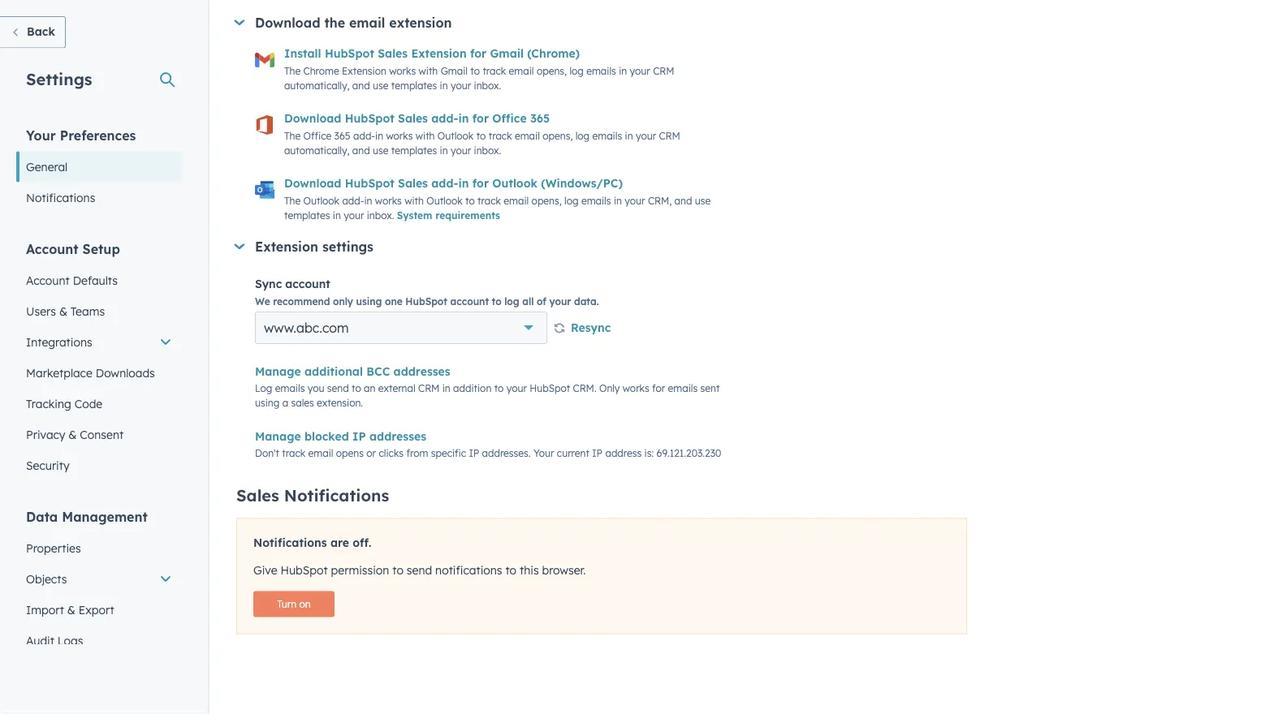 Task type: locate. For each thing, give the bounding box(es) containing it.
opens, up (windows/pc)
[[543, 130, 573, 142]]

properties link
[[16, 533, 182, 564]]

export
[[79, 603, 114, 617]]

users & teams link
[[16, 296, 182, 327]]

your left current
[[534, 448, 555, 460]]

extension
[[411, 47, 467, 61], [342, 65, 387, 77], [255, 239, 318, 255]]

365
[[531, 112, 550, 126], [334, 130, 351, 142]]

teams
[[71, 304, 105, 318]]

to left an
[[352, 383, 361, 395]]

turn
[[277, 599, 297, 611]]

logs
[[58, 634, 83, 648]]

inbox. inside the "the outlook add-in works with outlook to track email opens, log emails in your crm, and use templates in your inbox."
[[367, 209, 394, 222]]

office down install hubspot sales extension for gmail (chrome) the chrome extension works with gmail to track email opens, log emails in your crm automatically, and use templates in your inbox.
[[493, 112, 527, 126]]

extension down extension
[[411, 47, 467, 61]]

download for download hubspot sales add-in for office 365 the office 365 add-in works with outlook to track email opens, log emails in your crm automatically, and use templates in your inbox.
[[284, 112, 342, 126]]

with inside download hubspot sales add-in for office 365 the office 365 add-in works with outlook to track email opens, log emails in your crm automatically, and use templates in your inbox.
[[416, 130, 435, 142]]

add- up system requirements button
[[432, 177, 459, 191]]

manage blocked ip addresses button
[[255, 427, 427, 447]]

track up requirements
[[478, 195, 501, 207]]

download
[[255, 15, 321, 31], [284, 112, 342, 126], [284, 177, 342, 191]]

and right crm,
[[675, 195, 693, 207]]

outlook up the "the outlook add-in works with outlook to track email opens, log emails in your crm, and use templates in your inbox."
[[493, 177, 538, 191]]

properties
[[26, 542, 81, 556]]

sales inside install hubspot sales extension for gmail (chrome) the chrome extension works with gmail to track email opens, log emails in your crm automatically, and use templates in your inbox.
[[378, 47, 408, 61]]

crm
[[653, 65, 675, 77], [659, 130, 681, 142], [418, 383, 440, 395]]

and down download hubspot sales add-in for office 365 button
[[352, 144, 370, 157]]

notifications up "give"
[[253, 536, 327, 550]]

track up download hubspot sales add-in for outlook (windows/pc)
[[489, 130, 512, 142]]

1 manage from the top
[[255, 365, 301, 379]]

0 horizontal spatial account
[[285, 277, 330, 292]]

download up "install"
[[255, 15, 321, 31]]

1 vertical spatial the
[[284, 130, 301, 142]]

1 vertical spatial &
[[69, 428, 77, 442]]

1 vertical spatial using
[[255, 398, 280, 410]]

email inside download hubspot sales add-in for office 365 the office 365 add-in works with outlook to track email opens, log emails in your crm automatically, and use templates in your inbox.
[[515, 130, 540, 142]]

2 the from the top
[[284, 130, 301, 142]]

for inside button
[[473, 177, 489, 191]]

0 vertical spatial manage
[[255, 365, 301, 379]]

outlook up extension settings
[[304, 195, 340, 207]]

2 vertical spatial extension
[[255, 239, 318, 255]]

manage up log
[[255, 365, 301, 379]]

ip right specific
[[469, 448, 480, 460]]

your inside the manage additional bcc addresses log emails you send to an external crm in addition to your hubspot crm. only works for emails sent using a sales extension.
[[507, 383, 527, 395]]

1 vertical spatial account
[[451, 296, 489, 308]]

extension settings button
[[234, 239, 1253, 255]]

send up extension.
[[327, 383, 349, 395]]

hubspot inside download hubspot sales add-in for outlook (windows/pc) button
[[345, 177, 395, 191]]

1 vertical spatial use
[[373, 144, 389, 157]]

for inside the manage additional bcc addresses log emails you send to an external crm in addition to your hubspot crm. only works for emails sent using a sales extension.
[[653, 383, 666, 395]]

works up system
[[375, 195, 402, 207]]

the inside the "the outlook add-in works with outlook to track email opens, log emails in your crm, and use templates in your inbox."
[[284, 195, 301, 207]]

1 horizontal spatial using
[[356, 296, 382, 308]]

for left (chrome)
[[470, 47, 487, 61]]

import & export
[[26, 603, 114, 617]]

1 vertical spatial crm
[[659, 130, 681, 142]]

0 vertical spatial gmail
[[490, 47, 524, 61]]

to left all
[[492, 296, 502, 308]]

with inside install hubspot sales extension for gmail (chrome) the chrome extension works with gmail to track email opens, log emails in your crm automatically, and use templates in your inbox.
[[419, 65, 438, 77]]

log left all
[[505, 296, 520, 308]]

turn on
[[277, 599, 311, 611]]

1 horizontal spatial office
[[493, 112, 527, 126]]

email inside the manage blocked ip addresses don't track email opens or clicks from specific ip addresses. your current ip address is: 69.121.203.230
[[308, 448, 333, 460]]

using
[[356, 296, 382, 308], [255, 398, 280, 410]]

account up 'recommend'
[[285, 277, 330, 292]]

for
[[470, 47, 487, 61], [473, 112, 489, 126], [473, 177, 489, 191], [653, 383, 666, 395]]

data.
[[574, 296, 599, 308]]

to inside sync account we recommend only using one hubspot account to log all of your data.
[[492, 296, 502, 308]]

2 account from the top
[[26, 273, 70, 288]]

2 vertical spatial crm
[[418, 383, 440, 395]]

emails inside install hubspot sales extension for gmail (chrome) the chrome extension works with gmail to track email opens, log emails in your crm automatically, and use templates in your inbox.
[[587, 65, 617, 77]]

extension
[[389, 15, 452, 31]]

2 vertical spatial &
[[67, 603, 75, 617]]

1 vertical spatial account
[[26, 273, 70, 288]]

0 vertical spatial addresses
[[394, 365, 451, 379]]

outlook down download hubspot sales add-in for office 365 button
[[438, 130, 474, 142]]

sales inside button
[[398, 177, 428, 191]]

and down download the email extension on the top of page
[[352, 79, 370, 92]]

notifications
[[26, 191, 95, 205], [284, 486, 389, 506], [253, 536, 327, 550]]

templates inside the "the outlook add-in works with outlook to track email opens, log emails in your crm, and use templates in your inbox."
[[284, 209, 330, 222]]

notifications down opens
[[284, 486, 389, 506]]

1 vertical spatial download
[[284, 112, 342, 126]]

0 vertical spatial templates
[[391, 79, 437, 92]]

extension right chrome
[[342, 65, 387, 77]]

log down (windows/pc)
[[565, 195, 579, 207]]

2 horizontal spatial extension
[[411, 47, 467, 61]]

sales down install hubspot sales extension for gmail (chrome) button
[[398, 112, 428, 126]]

inbox. left system
[[367, 209, 394, 222]]

1 horizontal spatial send
[[407, 564, 432, 578]]

download for download hubspot sales add-in for outlook (windows/pc)
[[284, 177, 342, 191]]

email right the
[[349, 15, 385, 31]]

caret image
[[234, 20, 245, 26]]

email
[[349, 15, 385, 31], [509, 65, 534, 77], [515, 130, 540, 142], [504, 195, 529, 207], [308, 448, 333, 460]]

inbox. up download hubspot sales add-in for outlook (windows/pc)
[[474, 144, 502, 157]]

& right the 'users'
[[59, 304, 67, 318]]

templates down download hubspot sales add-in for office 365 button
[[391, 144, 437, 157]]

1 vertical spatial 365
[[334, 130, 351, 142]]

track inside install hubspot sales extension for gmail (chrome) the chrome extension works with gmail to track email opens, log emails in your crm automatically, and use templates in your inbox.
[[483, 65, 506, 77]]

office down chrome
[[304, 130, 332, 142]]

templates up download hubspot sales add-in for office 365 button
[[391, 79, 437, 92]]

the inside install hubspot sales extension for gmail (chrome) the chrome extension works with gmail to track email opens, log emails in your crm automatically, and use templates in your inbox.
[[284, 65, 301, 77]]

using down log
[[255, 398, 280, 410]]

0 vertical spatial office
[[493, 112, 527, 126]]

log down (chrome)
[[570, 65, 584, 77]]

to down install hubspot sales extension for gmail (chrome) button
[[471, 65, 480, 77]]

0 horizontal spatial office
[[304, 130, 332, 142]]

track inside the "the outlook add-in works with outlook to track email opens, log emails in your crm, and use templates in your inbox."
[[478, 195, 501, 207]]

opens, inside download hubspot sales add-in for office 365 the office 365 add-in works with outlook to track email opens, log emails in your crm automatically, and use templates in your inbox.
[[543, 130, 573, 142]]

your
[[26, 127, 56, 143], [534, 448, 555, 460]]

0 vertical spatial use
[[373, 79, 389, 92]]

2 automatically, from the top
[[284, 144, 350, 157]]

are
[[331, 536, 349, 550]]

sales down extension
[[378, 47, 408, 61]]

account
[[285, 277, 330, 292], [451, 296, 489, 308]]

sales for office
[[398, 112, 428, 126]]

emails
[[587, 65, 617, 77], [593, 130, 623, 142], [582, 195, 611, 207], [275, 383, 305, 395], [668, 383, 698, 395]]

0 horizontal spatial ip
[[353, 430, 366, 444]]

hubspot for give hubspot permission to send notifications to this browser.
[[281, 564, 328, 578]]

sales down don't
[[236, 486, 279, 506]]

tracking
[[26, 397, 71, 411]]

0 vertical spatial the
[[284, 65, 301, 77]]

add- up the settings
[[342, 195, 364, 207]]

1 vertical spatial inbox.
[[474, 144, 502, 157]]

email up the "the outlook add-in works with outlook to track email opens, log emails in your crm, and use templates in your inbox."
[[515, 130, 540, 142]]

automatically, inside install hubspot sales extension for gmail (chrome) the chrome extension works with gmail to track email opens, log emails in your crm automatically, and use templates in your inbox.
[[284, 79, 350, 92]]

sync
[[255, 277, 282, 292]]

hubspot inside download hubspot sales add-in for office 365 the office 365 add-in works with outlook to track email opens, log emails in your crm automatically, and use templates in your inbox.
[[345, 112, 395, 126]]

gmail left (chrome)
[[490, 47, 524, 61]]

1 vertical spatial office
[[304, 130, 332, 142]]

0 vertical spatial automatically,
[[284, 79, 350, 92]]

specific
[[431, 448, 466, 460]]

ip right current
[[593, 448, 603, 460]]

to inside download hubspot sales add-in for office 365 the office 365 add-in works with outlook to track email opens, log emails in your crm automatically, and use templates in your inbox.
[[477, 130, 486, 142]]

addresses inside the manage additional bcc addresses log emails you send to an external crm in addition to your hubspot crm. only works for emails sent using a sales extension.
[[394, 365, 451, 379]]

your inside sync account we recommend only using one hubspot account to log all of your data.
[[550, 296, 572, 308]]

and
[[352, 79, 370, 92], [352, 144, 370, 157], [675, 195, 693, 207]]

for right only
[[653, 383, 666, 395]]

0 vertical spatial opens,
[[537, 65, 567, 77]]

manage inside the manage additional bcc addresses log emails you send to an external crm in addition to your hubspot crm. only works for emails sent using a sales extension.
[[255, 365, 301, 379]]

1 vertical spatial automatically,
[[284, 144, 350, 157]]

1 vertical spatial gmail
[[441, 65, 468, 77]]

addresses up clicks
[[370, 430, 427, 444]]

opens, down (windows/pc)
[[532, 195, 562, 207]]

& left export
[[67, 603, 75, 617]]

extension up sync
[[255, 239, 318, 255]]

works inside install hubspot sales extension for gmail (chrome) the chrome extension works with gmail to track email opens, log emails in your crm automatically, and use templates in your inbox.
[[389, 65, 416, 77]]

opens, inside install hubspot sales extension for gmail (chrome) the chrome extension works with gmail to track email opens, log emails in your crm automatically, and use templates in your inbox.
[[537, 65, 567, 77]]

email down download hubspot sales add-in for outlook (windows/pc) button
[[504, 195, 529, 207]]

0 vertical spatial download
[[255, 15, 321, 31]]

only
[[333, 296, 353, 308]]

& inside import & export link
[[67, 603, 75, 617]]

1 vertical spatial templates
[[391, 144, 437, 157]]

works
[[389, 65, 416, 77], [386, 130, 413, 142], [375, 195, 402, 207], [623, 383, 650, 395]]

the
[[325, 15, 345, 31]]

ip up opens
[[353, 430, 366, 444]]

1 vertical spatial your
[[534, 448, 555, 460]]

2 vertical spatial download
[[284, 177, 342, 191]]

0 vertical spatial account
[[285, 277, 330, 292]]

gmail
[[490, 47, 524, 61], [441, 65, 468, 77]]

with up system
[[405, 195, 424, 207]]

opens, down (chrome)
[[537, 65, 567, 77]]

0 vertical spatial crm
[[653, 65, 675, 77]]

notifications link
[[16, 182, 182, 213]]

download hubspot sales add-in for outlook (windows/pc) button
[[284, 174, 623, 194]]

inbox. up download hubspot sales add-in for office 365 the office 365 add-in works with outlook to track email opens, log emails in your crm automatically, and use templates in your inbox.
[[474, 79, 502, 92]]

2 vertical spatial use
[[695, 195, 711, 207]]

0 horizontal spatial send
[[327, 383, 349, 395]]

1 horizontal spatial your
[[534, 448, 555, 460]]

consent
[[80, 428, 124, 442]]

account left all
[[451, 296, 489, 308]]

using inside sync account we recommend only using one hubspot account to log all of your data.
[[356, 296, 382, 308]]

your
[[630, 65, 651, 77], [451, 79, 471, 92], [636, 130, 657, 142], [451, 144, 471, 157], [625, 195, 646, 207], [344, 209, 364, 222], [550, 296, 572, 308], [507, 383, 527, 395]]

0 horizontal spatial using
[[255, 398, 280, 410]]

2 vertical spatial notifications
[[253, 536, 327, 550]]

account up account defaults on the left top
[[26, 241, 79, 257]]

& right the privacy
[[69, 428, 77, 442]]

give
[[253, 564, 277, 578]]

download inside button
[[284, 177, 342, 191]]

caret image
[[234, 244, 245, 250]]

email down (chrome)
[[509, 65, 534, 77]]

don't
[[255, 448, 279, 460]]

notifications inside the your preferences element
[[26, 191, 95, 205]]

1 vertical spatial opens,
[[543, 130, 573, 142]]

download up extension settings
[[284, 177, 342, 191]]

marketplace
[[26, 366, 92, 380]]

send inside the manage additional bcc addresses log emails you send to an external crm in addition to your hubspot crm. only works for emails sent using a sales extension.
[[327, 383, 349, 395]]

recommend
[[273, 296, 330, 308]]

using left one at top left
[[356, 296, 382, 308]]

add-
[[432, 112, 459, 126], [353, 130, 375, 142], [432, 177, 459, 191], [342, 195, 364, 207]]

outlook
[[438, 130, 474, 142], [493, 177, 538, 191], [304, 195, 340, 207], [427, 195, 463, 207]]

account setup
[[26, 241, 120, 257]]

1 vertical spatial send
[[407, 564, 432, 578]]

your preferences
[[26, 127, 136, 143]]

blocked
[[305, 430, 349, 444]]

preferences
[[60, 127, 136, 143]]

track up download hubspot sales add-in for office 365 the office 365 add-in works with outlook to track email opens, log emails in your crm automatically, and use templates in your inbox.
[[483, 65, 506, 77]]

with down install hubspot sales extension for gmail (chrome) button
[[419, 65, 438, 77]]

3 the from the top
[[284, 195, 301, 207]]

hubspot
[[325, 47, 374, 61], [345, 112, 395, 126], [345, 177, 395, 191], [406, 296, 448, 308], [530, 383, 571, 395], [281, 564, 328, 578]]

0 vertical spatial using
[[356, 296, 382, 308]]

&
[[59, 304, 67, 318], [69, 428, 77, 442], [67, 603, 75, 617]]

1 automatically, from the top
[[284, 79, 350, 92]]

setup
[[82, 241, 120, 257]]

1 vertical spatial and
[[352, 144, 370, 157]]

to up download hubspot sales add-in for outlook (windows/pc)
[[477, 130, 486, 142]]

opens
[[336, 448, 364, 460]]

general link
[[16, 152, 182, 182]]

manage inside the manage blocked ip addresses don't track email opens or clicks from specific ip addresses. your current ip address is: 69.121.203.230
[[255, 430, 301, 444]]

install hubspot sales extension for gmail (chrome) button
[[284, 44, 580, 64]]

account for account setup
[[26, 241, 79, 257]]

automatically, inside download hubspot sales add-in for office 365 the office 365 add-in works with outlook to track email opens, log emails in your crm automatically, and use templates in your inbox.
[[284, 144, 350, 157]]

inbox. inside download hubspot sales add-in for office 365 the office 365 add-in works with outlook to track email opens, log emails in your crm automatically, and use templates in your inbox.
[[474, 144, 502, 157]]

& inside users & teams link
[[59, 304, 67, 318]]

download hubspot sales add-in for office 365 the office 365 add-in works with outlook to track email opens, log emails in your crm automatically, and use templates in your inbox.
[[284, 112, 681, 157]]

0 vertical spatial account
[[26, 241, 79, 257]]

365 down chrome
[[334, 130, 351, 142]]

hubspot inside install hubspot sales extension for gmail (chrome) the chrome extension works with gmail to track email opens, log emails in your crm automatically, and use templates in your inbox.
[[325, 47, 374, 61]]

hubspot for download hubspot sales add-in for outlook (windows/pc)
[[345, 177, 395, 191]]

1 the from the top
[[284, 65, 301, 77]]

use right crm,
[[695, 195, 711, 207]]

2 vertical spatial the
[[284, 195, 301, 207]]

settings
[[26, 69, 92, 89]]

log inside the "the outlook add-in works with outlook to track email opens, log emails in your crm, and use templates in your inbox."
[[565, 195, 579, 207]]

to
[[471, 65, 480, 77], [477, 130, 486, 142], [466, 195, 475, 207], [492, 296, 502, 308], [352, 383, 361, 395], [495, 383, 504, 395], [393, 564, 404, 578], [506, 564, 517, 578]]

2 horizontal spatial ip
[[593, 448, 603, 460]]

back link
[[0, 16, 66, 48]]

track
[[483, 65, 506, 77], [489, 130, 512, 142], [478, 195, 501, 207], [282, 448, 306, 460]]

extension.
[[317, 398, 363, 410]]

log up (windows/pc)
[[576, 130, 590, 142]]

track right don't
[[282, 448, 306, 460]]

(windows/pc)
[[541, 177, 623, 191]]

email down blocked
[[308, 448, 333, 460]]

account up the 'users'
[[26, 273, 70, 288]]

1 vertical spatial manage
[[255, 430, 301, 444]]

for down install hubspot sales extension for gmail (chrome) the chrome extension works with gmail to track email opens, log emails in your crm automatically, and use templates in your inbox.
[[473, 112, 489, 126]]

0 vertical spatial notifications
[[26, 191, 95, 205]]

0 vertical spatial your
[[26, 127, 56, 143]]

your up general
[[26, 127, 56, 143]]

2 vertical spatial templates
[[284, 209, 330, 222]]

& inside privacy & consent link
[[69, 428, 77, 442]]

privacy
[[26, 428, 65, 442]]

2 manage from the top
[[255, 430, 301, 444]]

0 vertical spatial send
[[327, 383, 349, 395]]

templates up extension settings
[[284, 209, 330, 222]]

2 vertical spatial opens,
[[532, 195, 562, 207]]

manage additional bcc addresses log emails you send to an external crm in addition to your hubspot crm. only works for emails sent using a sales extension.
[[255, 365, 720, 410]]

on
[[299, 599, 311, 611]]

1 horizontal spatial 365
[[531, 112, 550, 126]]

works down install hubspot sales extension for gmail (chrome) button
[[389, 65, 416, 77]]

0 vertical spatial and
[[352, 79, 370, 92]]

templates inside download hubspot sales add-in for office 365 the office 365 add-in works with outlook to track email opens, log emails in your crm automatically, and use templates in your inbox.
[[391, 144, 437, 157]]

0 vertical spatial inbox.
[[474, 79, 502, 92]]

365 down (chrome)
[[531, 112, 550, 126]]

emails inside download hubspot sales add-in for office 365 the office 365 add-in works with outlook to track email opens, log emails in your crm automatically, and use templates in your inbox.
[[593, 130, 623, 142]]

addresses up external
[[394, 365, 451, 379]]

for up the "the outlook add-in works with outlook to track email opens, log emails in your crm, and use templates in your inbox."
[[473, 177, 489, 191]]

opens, inside the "the outlook add-in works with outlook to track email opens, log emails in your crm, and use templates in your inbox."
[[532, 195, 562, 207]]

0 vertical spatial &
[[59, 304, 67, 318]]

notifications down general
[[26, 191, 95, 205]]

current
[[557, 448, 590, 460]]

0 vertical spatial 365
[[531, 112, 550, 126]]

notifications
[[436, 564, 503, 578]]

download inside download hubspot sales add-in for office 365 the office 365 add-in works with outlook to track email opens, log emails in your crm automatically, and use templates in your inbox.
[[284, 112, 342, 126]]

data management element
[[16, 508, 182, 657]]

use up download hubspot sales add-in for office 365 button
[[373, 79, 389, 92]]

1 horizontal spatial extension
[[342, 65, 387, 77]]

download down chrome
[[284, 112, 342, 126]]

sales up system
[[398, 177, 428, 191]]

2 vertical spatial inbox.
[[367, 209, 394, 222]]

2 vertical spatial with
[[405, 195, 424, 207]]

manage up don't
[[255, 430, 301, 444]]

sales inside download hubspot sales add-in for office 365 the office 365 add-in works with outlook to track email opens, log emails in your crm automatically, and use templates in your inbox.
[[398, 112, 428, 126]]

1 vertical spatial with
[[416, 130, 435, 142]]

send left notifications
[[407, 564, 432, 578]]

works down download hubspot sales add-in for office 365 button
[[386, 130, 413, 142]]

with down download hubspot sales add-in for office 365 button
[[416, 130, 435, 142]]

sales for (chrome)
[[378, 47, 408, 61]]

1 account from the top
[[26, 241, 79, 257]]

addresses inside the manage blocked ip addresses don't track email opens or clicks from specific ip addresses. your current ip address is: 69.121.203.230
[[370, 430, 427, 444]]

0 vertical spatial with
[[419, 65, 438, 77]]

from
[[407, 448, 428, 460]]

1 vertical spatial extension
[[342, 65, 387, 77]]

email inside install hubspot sales extension for gmail (chrome) the chrome extension works with gmail to track email opens, log emails in your crm automatically, and use templates in your inbox.
[[509, 65, 534, 77]]

1 vertical spatial addresses
[[370, 430, 427, 444]]

gmail down install hubspot sales extension for gmail (chrome) button
[[441, 65, 468, 77]]

automatically,
[[284, 79, 350, 92], [284, 144, 350, 157]]

2 vertical spatial and
[[675, 195, 693, 207]]

0 horizontal spatial gmail
[[441, 65, 468, 77]]

works right only
[[623, 383, 650, 395]]

use down download hubspot sales add-in for office 365 button
[[373, 144, 389, 157]]

to left this
[[506, 564, 517, 578]]

0 horizontal spatial extension
[[255, 239, 318, 255]]

to up requirements
[[466, 195, 475, 207]]

audit logs link
[[16, 626, 182, 657]]

ip
[[353, 430, 366, 444], [469, 448, 480, 460], [593, 448, 603, 460]]

log
[[570, 65, 584, 77], [576, 130, 590, 142], [565, 195, 579, 207], [505, 296, 520, 308]]

& for consent
[[69, 428, 77, 442]]

log inside sync account we recommend only using one hubspot account to log all of your data.
[[505, 296, 520, 308]]



Task type: describe. For each thing, give the bounding box(es) containing it.
inbox. inside install hubspot sales extension for gmail (chrome) the chrome extension works with gmail to track email opens, log emails in your crm automatically, and use templates in your inbox.
[[474, 79, 502, 92]]

this
[[520, 564, 539, 578]]

add- inside the "the outlook add-in works with outlook to track email opens, log emails in your crm, and use templates in your inbox."
[[342, 195, 364, 207]]

external
[[378, 383, 416, 395]]

& for export
[[67, 603, 75, 617]]

the outlook add-in works with outlook to track email opens, log emails in your crm, and use templates in your inbox.
[[284, 195, 711, 222]]

privacy & consent link
[[16, 420, 182, 451]]

account defaults link
[[16, 265, 182, 296]]

chrome
[[304, 65, 339, 77]]

objects button
[[16, 564, 182, 595]]

marketplace downloads link
[[16, 358, 182, 389]]

and inside the "the outlook add-in works with outlook to track email opens, log emails in your crm, and use templates in your inbox."
[[675, 195, 693, 207]]

the inside download hubspot sales add-in for office 365 the office 365 add-in works with outlook to track email opens, log emails in your crm automatically, and use templates in your inbox.
[[284, 130, 301, 142]]

only
[[600, 383, 620, 395]]

0 vertical spatial extension
[[411, 47, 467, 61]]

track inside download hubspot sales add-in for office 365 the office 365 add-in works with outlook to track email opens, log emails in your crm automatically, and use templates in your inbox.
[[489, 130, 512, 142]]

requirements
[[436, 209, 500, 222]]

your inside the manage blocked ip addresses don't track email opens or clicks from specific ip addresses. your current ip address is: 69.121.203.230
[[534, 448, 555, 460]]

system requirements button
[[397, 208, 500, 223]]

extension settings
[[255, 239, 374, 255]]

sent
[[701, 383, 720, 395]]

& for teams
[[59, 304, 67, 318]]

you
[[308, 383, 325, 395]]

in inside download hubspot sales add-in for outlook (windows/pc) button
[[459, 177, 469, 191]]

import & export link
[[16, 595, 182, 626]]

crm,
[[648, 195, 672, 207]]

for inside install hubspot sales extension for gmail (chrome) the chrome extension works with gmail to track email opens, log emails in your crm automatically, and use templates in your inbox.
[[470, 47, 487, 61]]

back
[[27, 24, 55, 39]]

email inside the "the outlook add-in works with outlook to track email opens, log emails in your crm, and use templates in your inbox."
[[504, 195, 529, 207]]

resync button
[[554, 319, 611, 339]]

we
[[255, 296, 270, 308]]

bcc
[[367, 365, 390, 379]]

addresses for manage blocked ip addresses
[[370, 430, 427, 444]]

www.abc.com
[[264, 320, 349, 337]]

add- down install hubspot sales extension for gmail (chrome) the chrome extension works with gmail to track email opens, log emails in your crm automatically, and use templates in your inbox.
[[432, 112, 459, 126]]

marketplace downloads
[[26, 366, 155, 380]]

addresses.
[[482, 448, 531, 460]]

outlook inside button
[[493, 177, 538, 191]]

1 horizontal spatial ip
[[469, 448, 480, 460]]

integrations
[[26, 335, 92, 349]]

www.abc.com button
[[255, 312, 548, 345]]

emails inside the "the outlook add-in works with outlook to track email opens, log emails in your crm, and use templates in your inbox."
[[582, 195, 611, 207]]

audit
[[26, 634, 54, 648]]

one
[[385, 296, 403, 308]]

a
[[282, 398, 289, 410]]

1 vertical spatial notifications
[[284, 486, 389, 506]]

log inside install hubspot sales extension for gmail (chrome) the chrome extension works with gmail to track email opens, log emails in your crm automatically, and use templates in your inbox.
[[570, 65, 584, 77]]

account for account defaults
[[26, 273, 70, 288]]

crm inside the manage additional bcc addresses log emails you send to an external crm in addition to your hubspot crm. only works for emails sent using a sales extension.
[[418, 383, 440, 395]]

additional
[[305, 365, 363, 379]]

(chrome)
[[528, 47, 580, 61]]

crm.
[[573, 383, 597, 395]]

outlook inside download hubspot sales add-in for office 365 the office 365 add-in works with outlook to track email opens, log emails in your crm automatically, and use templates in your inbox.
[[438, 130, 474, 142]]

users & teams
[[26, 304, 105, 318]]

downloads
[[96, 366, 155, 380]]

manage blocked ip addresses don't track email opens or clicks from specific ip addresses. your current ip address is: 69.121.203.230
[[255, 430, 722, 460]]

an
[[364, 383, 376, 395]]

privacy & consent
[[26, 428, 124, 442]]

clicks
[[379, 448, 404, 460]]

objects
[[26, 572, 67, 587]]

and inside download hubspot sales add-in for office 365 the office 365 add-in works with outlook to track email opens, log emails in your crm automatically, and use templates in your inbox.
[[352, 144, 370, 157]]

hubspot for download hubspot sales add-in for office 365 the office 365 add-in works with outlook to track email opens, log emails in your crm automatically, and use templates in your inbox.
[[345, 112, 395, 126]]

manage for manage blocked ip addresses
[[255, 430, 301, 444]]

hubspot inside the manage additional bcc addresses log emails you send to an external crm in addition to your hubspot crm. only works for emails sent using a sales extension.
[[530, 383, 571, 395]]

with inside the "the outlook add-in works with outlook to track email opens, log emails in your crm, and use templates in your inbox."
[[405, 195, 424, 207]]

security
[[26, 459, 70, 473]]

addresses for manage additional bcc addresses
[[394, 365, 451, 379]]

to right addition
[[495, 383, 504, 395]]

hubspot for install hubspot sales extension for gmail (chrome) the chrome extension works with gmail to track email opens, log emails in your crm automatically, and use templates in your inbox.
[[325, 47, 374, 61]]

using inside the manage additional bcc addresses log emails you send to an external crm in addition to your hubspot crm. only works for emails sent using a sales extension.
[[255, 398, 280, 410]]

address
[[606, 448, 642, 460]]

tracking code
[[26, 397, 103, 411]]

to right permission
[[393, 564, 404, 578]]

data management
[[26, 509, 148, 525]]

addition
[[453, 383, 492, 395]]

give hubspot permission to send notifications to this browser.
[[253, 564, 586, 578]]

manage for manage additional bcc addresses
[[255, 365, 301, 379]]

use inside the "the outlook add-in works with outlook to track email opens, log emails in your crm, and use templates in your inbox."
[[695, 195, 711, 207]]

audit logs
[[26, 634, 83, 648]]

of
[[537, 296, 547, 308]]

use inside install hubspot sales extension for gmail (chrome) the chrome extension works with gmail to track email opens, log emails in your crm automatically, and use templates in your inbox.
[[373, 79, 389, 92]]

settings
[[322, 239, 374, 255]]

in inside the manage additional bcc addresses log emails you send to an external crm in addition to your hubspot crm. only works for emails sent using a sales extension.
[[443, 383, 451, 395]]

account setup element
[[16, 240, 182, 481]]

templates inside install hubspot sales extension for gmail (chrome) the chrome extension works with gmail to track email opens, log emails in your crm automatically, and use templates in your inbox.
[[391, 79, 437, 92]]

sales for outlook
[[398, 177, 428, 191]]

crm inside download hubspot sales add-in for office 365 the office 365 add-in works with outlook to track email opens, log emails in your crm automatically, and use templates in your inbox.
[[659, 130, 681, 142]]

users
[[26, 304, 56, 318]]

off.
[[353, 536, 372, 550]]

use inside download hubspot sales add-in for office 365 the office 365 add-in works with outlook to track email opens, log emails in your crm automatically, and use templates in your inbox.
[[373, 144, 389, 157]]

0 horizontal spatial your
[[26, 127, 56, 143]]

add- down download hubspot sales add-in for office 365 button
[[353, 130, 375, 142]]

0 horizontal spatial 365
[[334, 130, 351, 142]]

permission
[[331, 564, 389, 578]]

system
[[397, 209, 433, 222]]

integrations button
[[16, 327, 182, 358]]

and inside install hubspot sales extension for gmail (chrome) the chrome extension works with gmail to track email opens, log emails in your crm automatically, and use templates in your inbox.
[[352, 79, 370, 92]]

add- inside download hubspot sales add-in for outlook (windows/pc) button
[[432, 177, 459, 191]]

outlook up system requirements button
[[427, 195, 463, 207]]

crm inside install hubspot sales extension for gmail (chrome) the chrome extension works with gmail to track email opens, log emails in your crm automatically, and use templates in your inbox.
[[653, 65, 675, 77]]

works inside the manage additional bcc addresses log emails you send to an external crm in addition to your hubspot crm. only works for emails sent using a sales extension.
[[623, 383, 650, 395]]

sales notifications
[[236, 486, 389, 506]]

download hubspot sales add-in for outlook (windows/pc)
[[284, 177, 623, 191]]

notifications are off.
[[253, 536, 372, 550]]

works inside the "the outlook add-in works with outlook to track email opens, log emails in your crm, and use templates in your inbox."
[[375, 195, 402, 207]]

notifications for notifications
[[26, 191, 95, 205]]

1 horizontal spatial account
[[451, 296, 489, 308]]

works inside download hubspot sales add-in for office 365 the office 365 add-in works with outlook to track email opens, log emails in your crm automatically, and use templates in your inbox.
[[386, 130, 413, 142]]

install hubspot sales extension for gmail (chrome) the chrome extension works with gmail to track email opens, log emails in your crm automatically, and use templates in your inbox.
[[284, 47, 675, 92]]

sync account we recommend only using one hubspot account to log all of your data.
[[255, 277, 599, 308]]

account defaults
[[26, 273, 118, 288]]

system requirements
[[397, 209, 500, 222]]

notifications for notifications are off.
[[253, 536, 327, 550]]

log
[[255, 383, 272, 395]]

browser.
[[542, 564, 586, 578]]

import
[[26, 603, 64, 617]]

or
[[367, 448, 376, 460]]

manage additional bcc addresses button
[[255, 362, 451, 382]]

1 horizontal spatial gmail
[[490, 47, 524, 61]]

general
[[26, 160, 68, 174]]

data
[[26, 509, 58, 525]]

download for download the email extension
[[255, 15, 321, 31]]

tracking code link
[[16, 389, 182, 420]]

your preferences element
[[16, 126, 182, 213]]

to inside the "the outlook add-in works with outlook to track email opens, log emails in your crm, and use templates in your inbox."
[[466, 195, 475, 207]]

for inside download hubspot sales add-in for office 365 the office 365 add-in works with outlook to track email opens, log emails in your crm automatically, and use templates in your inbox.
[[473, 112, 489, 126]]

code
[[75, 397, 103, 411]]

log inside download hubspot sales add-in for office 365 the office 365 add-in works with outlook to track email opens, log emails in your crm automatically, and use templates in your inbox.
[[576, 130, 590, 142]]

download the email extension
[[255, 15, 452, 31]]

management
[[62, 509, 148, 525]]

to inside install hubspot sales extension for gmail (chrome) the chrome extension works with gmail to track email opens, log emails in your crm automatically, and use templates in your inbox.
[[471, 65, 480, 77]]

track inside the manage blocked ip addresses don't track email opens or clicks from specific ip addresses. your current ip address is: 69.121.203.230
[[282, 448, 306, 460]]

download the email extension button
[[234, 15, 1253, 31]]

sync account element
[[255, 312, 1253, 346]]

hubspot inside sync account we recommend only using one hubspot account to log all of your data.
[[406, 296, 448, 308]]



Task type: vqa. For each thing, say whether or not it's contained in the screenshot.
Users
yes



